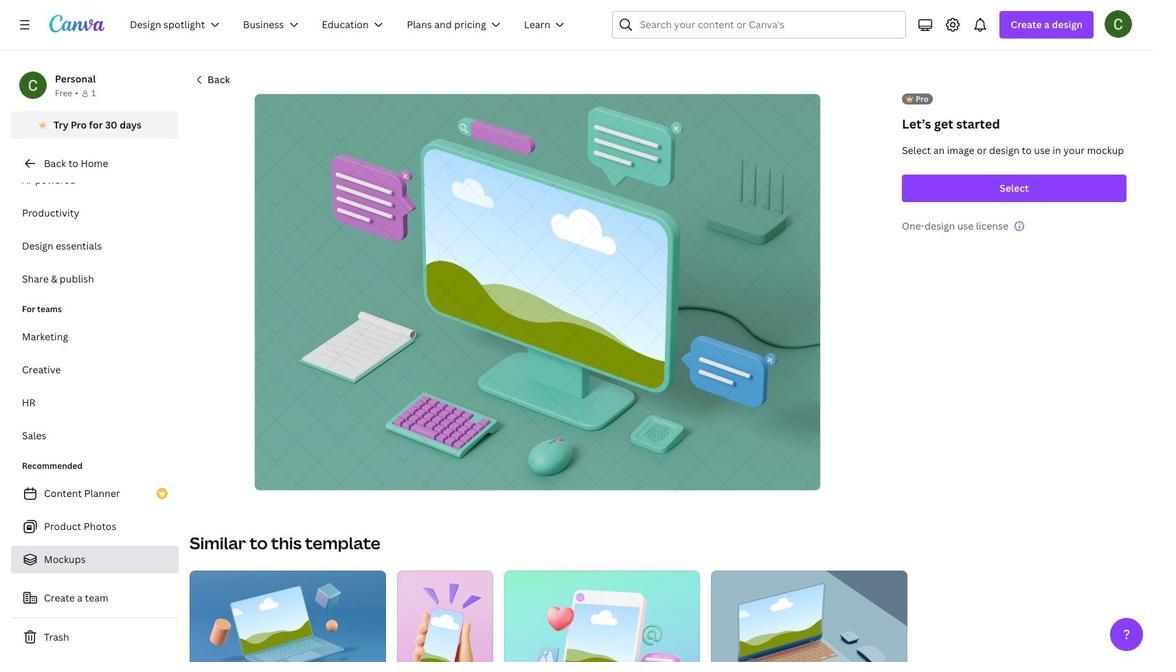 Task type: locate. For each thing, give the bounding box(es) containing it.
2 list from the top
[[11, 323, 179, 450]]

1 vertical spatial list
[[11, 323, 179, 450]]

christina overa image
[[1105, 10, 1133, 38]]

list
[[11, 100, 179, 293], [11, 323, 179, 450], [11, 480, 179, 573]]

group
[[190, 570, 386, 662], [397, 570, 493, 662], [504, 570, 701, 662], [712, 570, 908, 662]]

2 group from the left
[[397, 570, 493, 662]]

4 group from the left
[[712, 570, 908, 662]]

2 vertical spatial list
[[11, 480, 179, 573]]

None search field
[[613, 11, 907, 38]]

0 vertical spatial list
[[11, 100, 179, 293]]

3 list from the top
[[11, 480, 179, 573]]



Task type: describe. For each thing, give the bounding box(es) containing it.
Search search field
[[640, 12, 879, 38]]

top level navigation element
[[121, 11, 580, 38]]

1 list from the top
[[11, 100, 179, 293]]

3 group from the left
[[504, 570, 701, 662]]

1 group from the left
[[190, 570, 386, 662]]



Task type: vqa. For each thing, say whether or not it's contained in the screenshot.
WELCOME
no



